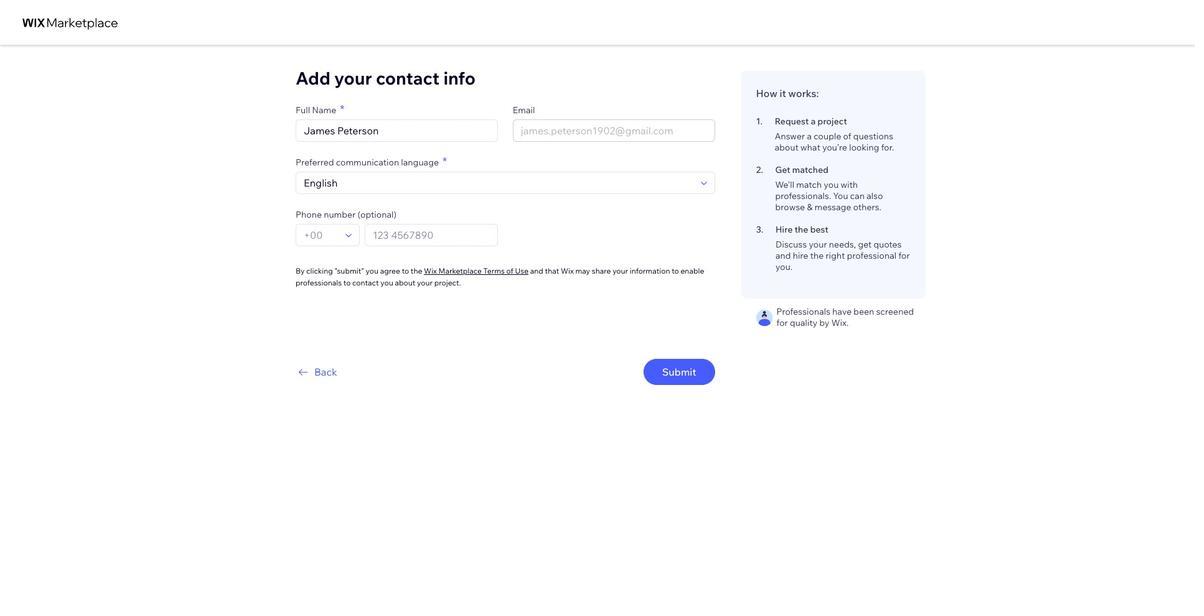 Task type: describe. For each thing, give the bounding box(es) containing it.
your right the share
[[613, 267, 629, 276]]

and that wix may share your information to enable professionals to contact you about your project.
[[296, 267, 705, 287]]

how it works:
[[757, 87, 819, 100]]

back
[[315, 366, 337, 378]]

by
[[820, 318, 830, 329]]

(optional)
[[358, 209, 397, 220]]

have
[[833, 306, 852, 318]]

professionals
[[296, 278, 342, 287]]

you're
[[823, 142, 848, 153]]

also
[[867, 191, 884, 202]]

wix inside and that wix may share your information to enable professionals to contact you about your project.
[[561, 267, 574, 276]]

quality
[[790, 318, 818, 329]]

by
[[296, 267, 305, 276]]

how
[[757, 87, 778, 100]]

get
[[776, 164, 791, 176]]

match
[[797, 179, 822, 191]]

project.
[[435, 278, 461, 287]]

clicking
[[306, 267, 333, 276]]

browse
[[776, 202, 806, 213]]

may
[[576, 267, 590, 276]]

number
[[324, 209, 356, 220]]

can
[[851, 191, 865, 202]]

email
[[513, 105, 535, 116]]

0 horizontal spatial to
[[344, 278, 351, 287]]

2 vertical spatial the
[[411, 267, 423, 276]]

answer
[[775, 131, 806, 142]]

0 horizontal spatial you
[[366, 267, 379, 276]]

phone
[[296, 209, 322, 220]]

it
[[780, 87, 787, 100]]

works:
[[789, 87, 819, 100]]

of inside request a project answer a couple of questions about what you're looking for.
[[844, 131, 852, 142]]

right
[[826, 250, 846, 262]]

1 wix from the left
[[424, 267, 437, 276]]

about inside request a project answer a couple of questions about what you're looking for.
[[775, 142, 799, 153]]

enable
[[681, 267, 705, 276]]

1 .
[[757, 116, 763, 127]]

get
[[859, 239, 872, 250]]

been
[[854, 306, 875, 318]]

terms
[[484, 267, 505, 276]]

name
[[312, 105, 336, 116]]

full
[[296, 105, 310, 116]]

wix marketplace terms of use link
[[424, 266, 529, 277]]

. for 2
[[761, 164, 764, 176]]

Full Name field
[[300, 120, 494, 141]]

add your contact info
[[296, 67, 476, 89]]

your right add
[[335, 67, 372, 89]]

project
[[818, 116, 848, 127]]

you.
[[776, 262, 793, 273]]

information
[[630, 267, 670, 276]]

preferred
[[296, 157, 334, 168]]

info
[[444, 67, 476, 89]]

screened
[[877, 306, 915, 318]]

communication
[[336, 157, 399, 168]]

. for 1
[[761, 116, 763, 127]]

0 horizontal spatial of
[[507, 267, 514, 276]]

by clicking "submit" you agree to the wix marketplace terms of use
[[296, 267, 529, 276]]

your down by clicking "submit" you agree to the wix marketplace terms of use
[[417, 278, 433, 287]]

2 .
[[757, 164, 764, 176]]

share
[[592, 267, 611, 276]]

needs,
[[829, 239, 857, 250]]

1 horizontal spatial to
[[402, 267, 409, 276]]

1 vertical spatial the
[[811, 250, 824, 262]]

1 phone number (optional) field from the left
[[300, 225, 342, 246]]

agree
[[380, 267, 400, 276]]



Task type: vqa. For each thing, say whether or not it's contained in the screenshot.
PHONE at top
yes



Task type: locate. For each thing, give the bounding box(es) containing it.
1 horizontal spatial for
[[899, 250, 910, 262]]

looking
[[850, 142, 880, 153]]

0 vertical spatial of
[[844, 131, 852, 142]]

a
[[811, 116, 816, 127], [808, 131, 812, 142]]

. for 3
[[762, 224, 764, 235]]

you inside get matched we'll match you with professionals. you can also browse & message others.
[[824, 179, 839, 191]]

professionals.
[[776, 191, 832, 202]]

. left hire
[[762, 224, 764, 235]]

0 vertical spatial for
[[899, 250, 910, 262]]

0 vertical spatial a
[[811, 116, 816, 127]]

for inside hire the best discuss your needs, get quotes and hire the right professional for you.
[[899, 250, 910, 262]]

the right 'agree'
[[411, 267, 423, 276]]

matched
[[793, 164, 829, 176]]

your inside hire the best discuss your needs, get quotes and hire the right professional for you.
[[809, 239, 828, 250]]

what
[[801, 142, 821, 153]]

you down 'agree'
[[381, 278, 393, 287]]

with
[[841, 179, 858, 191]]

back button
[[296, 365, 337, 380]]

you inside and that wix may share your information to enable professionals to contact you about your project.
[[381, 278, 393, 287]]

1 vertical spatial contact
[[353, 278, 379, 287]]

Email field
[[517, 120, 711, 141]]

to down "submit"
[[344, 278, 351, 287]]

hire the best discuss your needs, get quotes and hire the right professional for you.
[[776, 224, 910, 273]]

about
[[775, 142, 799, 153], [395, 278, 416, 287]]

about inside and that wix may share your information to enable professionals to contact you about your project.
[[395, 278, 416, 287]]

. left get
[[761, 164, 764, 176]]

1 horizontal spatial wix
[[561, 267, 574, 276]]

1 horizontal spatial about
[[775, 142, 799, 153]]

0 horizontal spatial the
[[411, 267, 423, 276]]

1 horizontal spatial you
[[381, 278, 393, 287]]

hire
[[793, 250, 809, 262]]

0 vertical spatial the
[[795, 224, 809, 235]]

1 vertical spatial about
[[395, 278, 416, 287]]

1 horizontal spatial *
[[443, 154, 447, 169]]

for.
[[882, 142, 895, 153]]

contact
[[376, 67, 440, 89], [353, 278, 379, 287]]

"submit"
[[335, 267, 364, 276]]

the right hire
[[795, 224, 809, 235]]

to right 'agree'
[[402, 267, 409, 276]]

wix
[[424, 267, 437, 276], [561, 267, 574, 276]]

1 vertical spatial and
[[531, 267, 544, 276]]

phone number (optional) field down phone
[[300, 225, 342, 246]]

and inside hire the best discuss your needs, get quotes and hire the right professional for you.
[[776, 250, 791, 262]]

get matched we'll match you with professionals. you can also browse & message others.
[[776, 164, 884, 213]]

phone number (optional)
[[296, 209, 397, 220]]

2 horizontal spatial the
[[811, 250, 824, 262]]

submit
[[662, 366, 697, 378]]

the
[[795, 224, 809, 235], [811, 250, 824, 262], [411, 267, 423, 276]]

0 vertical spatial contact
[[376, 67, 440, 89]]

contact left "info"
[[376, 67, 440, 89]]

0 vertical spatial .
[[761, 116, 763, 127]]

professionals
[[777, 306, 831, 318]]

for
[[899, 250, 910, 262], [777, 318, 788, 329]]

others.
[[854, 202, 882, 213]]

1 vertical spatial *
[[443, 154, 447, 169]]

&
[[808, 202, 813, 213]]

0 horizontal spatial about
[[395, 278, 416, 287]]

wix right that
[[561, 267, 574, 276]]

Phone number (optional) field
[[300, 225, 342, 246], [369, 225, 494, 246]]

2 vertical spatial .
[[762, 224, 764, 235]]

to left the enable
[[672, 267, 679, 276]]

for right professional
[[899, 250, 910, 262]]

* right name
[[340, 102, 345, 116]]

a left the project
[[811, 116, 816, 127]]

request a project answer a couple of questions about what you're looking for.
[[775, 116, 895, 153]]

2 phone number (optional) field from the left
[[369, 225, 494, 246]]

0 vertical spatial *
[[340, 102, 345, 116]]

and
[[776, 250, 791, 262], [531, 267, 544, 276]]

couple
[[814, 131, 842, 142]]

wix up project. at the left top
[[424, 267, 437, 276]]

1 vertical spatial you
[[366, 267, 379, 276]]

contact down "submit"
[[353, 278, 379, 287]]

you
[[834, 191, 849, 202]]

2 vertical spatial you
[[381, 278, 393, 287]]

about up get
[[775, 142, 799, 153]]

and inside and that wix may share your information to enable professionals to contact you about your project.
[[531, 267, 544, 276]]

discuss
[[776, 239, 807, 250]]

marketplace
[[439, 267, 482, 276]]

1 horizontal spatial phone number (optional) field
[[369, 225, 494, 246]]

1 vertical spatial a
[[808, 131, 812, 142]]

2 horizontal spatial to
[[672, 267, 679, 276]]

for inside professionals have been screened for quality by wix.
[[777, 318, 788, 329]]

use
[[515, 267, 529, 276]]

best
[[811, 224, 829, 235]]

1 horizontal spatial of
[[844, 131, 852, 142]]

the right the hire on the right top of page
[[811, 250, 824, 262]]

full name *
[[296, 102, 345, 116]]

that
[[545, 267, 559, 276]]

1 vertical spatial .
[[761, 164, 764, 176]]

0 vertical spatial about
[[775, 142, 799, 153]]

and left the hire on the right top of page
[[776, 250, 791, 262]]

. down how
[[761, 116, 763, 127]]

*
[[340, 102, 345, 116], [443, 154, 447, 169]]

0 horizontal spatial *
[[340, 102, 345, 116]]

3
[[757, 224, 762, 235]]

1
[[757, 116, 761, 127]]

Preferred communication language field
[[300, 173, 697, 194]]

1 vertical spatial of
[[507, 267, 514, 276]]

to
[[402, 267, 409, 276], [672, 267, 679, 276], [344, 278, 351, 287]]

a left the couple
[[808, 131, 812, 142]]

2
[[757, 164, 761, 176]]

your
[[335, 67, 372, 89], [809, 239, 828, 250], [613, 267, 629, 276], [417, 278, 433, 287]]

add
[[296, 67, 331, 89]]

your down best
[[809, 239, 828, 250]]

0 horizontal spatial phone number (optional) field
[[300, 225, 342, 246]]

2 horizontal spatial you
[[824, 179, 839, 191]]

submit button
[[644, 359, 715, 385]]

message
[[815, 202, 852, 213]]

1 vertical spatial for
[[777, 318, 788, 329]]

of
[[844, 131, 852, 142], [507, 267, 514, 276]]

0 vertical spatial and
[[776, 250, 791, 262]]

.
[[761, 116, 763, 127], [761, 164, 764, 176], [762, 224, 764, 235]]

professional
[[847, 250, 897, 262]]

0 horizontal spatial for
[[777, 318, 788, 329]]

of right the couple
[[844, 131, 852, 142]]

wix.
[[832, 318, 849, 329]]

quotes
[[874, 239, 902, 250]]

about down by clicking "submit" you agree to the wix marketplace terms of use
[[395, 278, 416, 287]]

0 horizontal spatial and
[[531, 267, 544, 276]]

1 horizontal spatial and
[[776, 250, 791, 262]]

preferred communication language *
[[296, 154, 447, 169]]

we'll
[[776, 179, 795, 191]]

0 vertical spatial you
[[824, 179, 839, 191]]

questions
[[854, 131, 894, 142]]

contact inside and that wix may share your information to enable professionals to contact you about your project.
[[353, 278, 379, 287]]

2 wix from the left
[[561, 267, 574, 276]]

of left use
[[507, 267, 514, 276]]

professionals have been screened for quality by wix.
[[777, 306, 915, 329]]

you left with
[[824, 179, 839, 191]]

and right use
[[531, 267, 544, 276]]

request
[[775, 116, 809, 127]]

you
[[824, 179, 839, 191], [366, 267, 379, 276], [381, 278, 393, 287]]

you left 'agree'
[[366, 267, 379, 276]]

hire
[[776, 224, 793, 235]]

phone number (optional) field up by clicking "submit" you agree to the wix marketplace terms of use
[[369, 225, 494, 246]]

0 horizontal spatial wix
[[424, 267, 437, 276]]

language
[[401, 157, 439, 168]]

1 horizontal spatial the
[[795, 224, 809, 235]]

for left quality
[[777, 318, 788, 329]]

* right language
[[443, 154, 447, 169]]

3 .
[[757, 224, 764, 235]]



